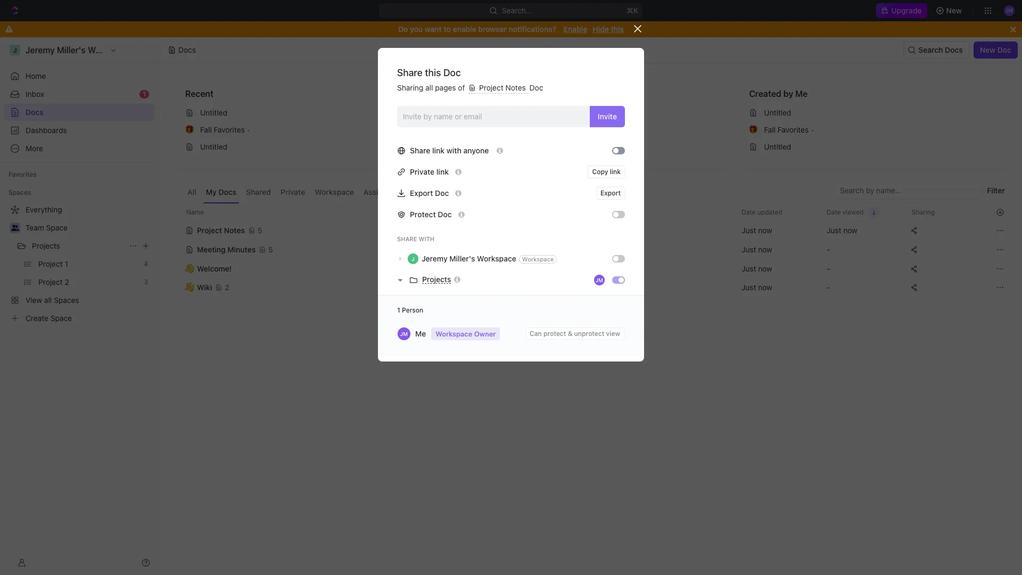 Task type: vqa. For each thing, say whether or not it's contained in the screenshot.
middle Share
yes



Task type: describe. For each thing, give the bounding box(es) containing it.
assigned button
[[361, 182, 399, 203]]

0 vertical spatial project
[[479, 83, 504, 92]]

created by me
[[750, 89, 808, 99]]

⌘k
[[627, 6, 639, 15]]

favorites button
[[4, 168, 41, 181]]

private for private link
[[410, 167, 435, 176]]

0 vertical spatial jm
[[596, 277, 604, 283]]

home link
[[4, 68, 154, 85]]

enable
[[453, 25, 477, 34]]

export button
[[597, 187, 625, 200]]

sharing for sharing all pages of
[[397, 83, 424, 92]]

row containing project notes
[[172, 220, 1010, 241]]

of
[[458, 83, 465, 92]]

fall favorites • for recent
[[200, 125, 250, 134]]

all
[[426, 83, 433, 92]]

meeting minutes
[[197, 245, 256, 254]]

• for created by me
[[811, 125, 815, 134]]

jeremy
[[422, 254, 448, 263]]

share this doc
[[397, 67, 461, 78]]

fall favorites • for created by me
[[765, 125, 815, 134]]

assigned
[[364, 188, 396, 197]]

minutes
[[228, 245, 256, 254]]

browser
[[479, 25, 507, 34]]

my docs
[[206, 188, 237, 197]]

copy link
[[593, 168, 621, 176]]

cell for row containing meeting minutes
[[172, 240, 184, 259]]

workspace owner
[[436, 329, 496, 338]]

export doc
[[410, 188, 449, 197]]

welcome!
[[197, 264, 232, 273]]

row containing meeting minutes
[[172, 239, 1010, 260]]

tab list containing all
[[185, 182, 440, 203]]

cell for row containing wiki
[[172, 278, 184, 297]]

search
[[919, 45, 944, 54]]

share for share this doc
[[397, 67, 423, 78]]

recent
[[185, 89, 214, 99]]

row containing wiki
[[172, 277, 1010, 298]]

private button
[[278, 182, 308, 203]]

1 horizontal spatial this
[[611, 25, 624, 34]]

0 vertical spatial me
[[796, 89, 808, 99]]

1 vertical spatial notes
[[509, 108, 529, 117]]

sharing for sharing
[[913, 208, 936, 216]]

new doc button
[[974, 42, 1019, 59]]

protect
[[410, 210, 436, 219]]

search docs
[[919, 45, 964, 54]]

shared
[[246, 188, 271, 197]]

0 horizontal spatial me
[[416, 329, 426, 338]]

row containing name
[[172, 203, 1010, 221]]

docs inside search docs button
[[946, 45, 964, 54]]

space
[[46, 223, 68, 232]]

new button
[[932, 2, 969, 19]]

just now for meeting minutes
[[742, 245, 773, 254]]

share link with anyone
[[410, 146, 491, 155]]

just for project notes
[[742, 226, 757, 235]]

spaces
[[9, 189, 31, 197]]

welcome! button
[[185, 259, 499, 278]]

team space
[[26, 223, 68, 232]]

doc for export doc
[[435, 188, 449, 197]]

to
[[444, 25, 451, 34]]

docs up 'recent'
[[178, 45, 196, 54]]

just for wiki
[[742, 283, 757, 292]]

export for export
[[601, 189, 621, 197]]

dashboards link
[[4, 122, 154, 139]]

row containing welcome!
[[172, 259, 1010, 278]]

project notes inside project notes link
[[482, 108, 529, 117]]

0 horizontal spatial jm
[[400, 331, 408, 337]]

1 for 1 person
[[397, 306, 400, 314]]

by
[[784, 89, 794, 99]]

tree inside sidebar navigation
[[4, 201, 154, 327]]

archived button
[[403, 182, 440, 203]]

updated
[[758, 208, 783, 216]]

wiki
[[197, 283, 212, 292]]

pages
[[435, 83, 456, 92]]

tags
[[618, 208, 633, 216]]

1 horizontal spatial with
[[447, 146, 462, 155]]

search...
[[503, 6, 533, 15]]

all button
[[185, 182, 199, 203]]

new for new doc
[[981, 45, 996, 54]]

sharing all pages of
[[397, 83, 467, 92]]

Search by name... text field
[[841, 183, 975, 199]]

hide
[[593, 25, 609, 34]]

miller's
[[450, 254, 475, 263]]

date updated button
[[736, 204, 789, 221]]

share for share link with anyone
[[410, 146, 431, 155]]

team space link
[[26, 219, 152, 237]]

new doc
[[981, 45, 1012, 54]]

doc for protect doc
[[438, 210, 452, 219]]

favorites inside button
[[9, 170, 37, 178]]

j
[[412, 255, 415, 262]]

projects for projects dropdown button
[[422, 275, 451, 284]]

cell for row containing welcome!
[[172, 259, 184, 278]]

link for copy
[[610, 168, 621, 176]]



Task type: locate. For each thing, give the bounding box(es) containing it.
now for meeting minutes
[[759, 245, 773, 254]]

just now for project notes
[[742, 226, 773, 235]]

0 vertical spatial new
[[947, 6, 963, 15]]

docs right 'search'
[[946, 45, 964, 54]]

person
[[402, 306, 424, 314]]

project up invite by name or email text field
[[479, 83, 504, 92]]

upgrade
[[892, 6, 922, 15]]

link up private link
[[433, 146, 445, 155]]

fall for created by me
[[765, 125, 776, 134]]

all
[[188, 188, 196, 197]]

2 • from the left
[[811, 125, 815, 134]]

🎁 for created by me
[[750, 126, 758, 134]]

link down share link with anyone
[[437, 167, 449, 176]]

projects down team space
[[32, 241, 60, 250]]

want
[[425, 25, 442, 34]]

1 horizontal spatial •
[[811, 125, 815, 134]]

docs inside docs link
[[26, 108, 43, 117]]

link for private
[[437, 167, 449, 176]]

tree
[[4, 201, 154, 327]]

1 horizontal spatial 1
[[397, 306, 400, 314]]

just for meeting minutes
[[742, 245, 757, 254]]

date viewed button
[[821, 204, 880, 221]]

1
[[143, 90, 146, 98], [397, 306, 400, 314]]

copy
[[593, 168, 609, 176]]

workspace inside button
[[315, 188, 354, 197]]

4 row from the top
[[172, 259, 1010, 278]]

0 horizontal spatial with
[[419, 235, 435, 242]]

1 for 1
[[143, 90, 146, 98]]

projects down jeremy
[[422, 275, 451, 284]]

projects inside sidebar navigation
[[32, 241, 60, 250]]

share up "sharing all pages of"
[[397, 67, 423, 78]]

sharing left 'all'
[[397, 83, 424, 92]]

created
[[750, 89, 782, 99]]

1 horizontal spatial fall favorites •
[[765, 125, 815, 134]]

export for export doc
[[410, 188, 433, 197]]

date for date viewed
[[827, 208, 841, 216]]

1 vertical spatial share
[[410, 146, 431, 155]]

2 row from the top
[[172, 220, 1010, 241]]

column header
[[172, 203, 184, 221]]

1 vertical spatial projects
[[422, 275, 451, 284]]

date viewed
[[827, 208, 864, 216]]

date
[[742, 208, 756, 216], [827, 208, 841, 216]]

my docs button
[[203, 182, 239, 203]]

5 right minutes
[[269, 245, 273, 254]]

0 horizontal spatial 5
[[258, 226, 262, 235]]

notes inside row
[[224, 226, 245, 235]]

date updated
[[742, 208, 783, 216]]

share with
[[397, 235, 435, 242]]

archived
[[406, 188, 437, 197]]

name
[[186, 208, 204, 216]]

projects link
[[32, 238, 125, 255]]

just now
[[742, 226, 773, 235], [827, 226, 858, 235], [742, 245, 773, 254], [742, 264, 773, 273], [742, 283, 773, 292]]

5 for project notes
[[258, 226, 262, 235]]

1 vertical spatial jm
[[400, 331, 408, 337]]

this right hide
[[611, 25, 624, 34]]

workspace
[[315, 188, 354, 197], [477, 254, 517, 263], [522, 256, 554, 263], [436, 329, 473, 338]]

with
[[447, 146, 462, 155], [419, 235, 435, 242]]

projects
[[32, 241, 60, 250], [422, 275, 451, 284]]

table containing project notes
[[172, 203, 1010, 298]]

1 horizontal spatial private
[[410, 167, 435, 176]]

0 horizontal spatial fall
[[200, 125, 212, 134]]

table
[[172, 203, 1010, 298]]

export down copy link
[[601, 189, 621, 197]]

this
[[611, 25, 624, 34], [425, 67, 441, 78]]

project
[[479, 83, 504, 92], [482, 108, 507, 117], [197, 226, 222, 235]]

docs inside my docs button
[[219, 188, 237, 197]]

fall down 'recent'
[[200, 125, 212, 134]]

sharing
[[397, 83, 424, 92], [913, 208, 936, 216]]

owner
[[474, 329, 496, 338]]

anyone
[[464, 146, 489, 155]]

2
[[225, 283, 230, 292]]

private inside button
[[281, 188, 305, 197]]

1 vertical spatial this
[[425, 67, 441, 78]]

doc inside button
[[998, 45, 1012, 54]]

0 horizontal spatial this
[[425, 67, 441, 78]]

dashboards
[[26, 126, 67, 135]]

2 vertical spatial project
[[197, 226, 222, 235]]

0 horizontal spatial private
[[281, 188, 305, 197]]

untitled link
[[181, 104, 437, 121], [745, 104, 1001, 121], [181, 139, 437, 156], [745, 139, 1001, 156]]

1 horizontal spatial jm
[[596, 277, 604, 283]]

link right copy
[[610, 168, 621, 176]]

docs link
[[4, 104, 154, 121]]

just
[[742, 226, 757, 235], [827, 226, 842, 235], [742, 245, 757, 254], [742, 264, 757, 273], [742, 283, 757, 292]]

1 vertical spatial 1
[[397, 306, 400, 314]]

fall favorites • down 'recent'
[[200, 125, 250, 134]]

project notes link
[[463, 104, 719, 121]]

row
[[172, 203, 1010, 221], [172, 220, 1010, 241], [172, 239, 1010, 260], [172, 259, 1010, 278], [172, 277, 1010, 298]]

export up protect
[[410, 188, 433, 197]]

do
[[398, 25, 408, 34]]

1 vertical spatial project notes
[[482, 108, 529, 117]]

2 fall favorites • from the left
[[765, 125, 815, 134]]

cell for row containing project notes
[[172, 221, 184, 240]]

new for new
[[947, 6, 963, 15]]

1 horizontal spatial date
[[827, 208, 841, 216]]

fall down created on the top right
[[765, 125, 776, 134]]

0 horizontal spatial •
[[247, 125, 250, 134]]

1 🎁 from the left
[[185, 126, 194, 134]]

fall for recent
[[200, 125, 212, 134]]

share
[[397, 67, 423, 78], [410, 146, 431, 155], [397, 235, 417, 242]]

• for recent
[[247, 125, 250, 134]]

🎁
[[185, 126, 194, 134], [750, 126, 758, 134]]

0 vertical spatial 5
[[258, 226, 262, 235]]

0 horizontal spatial fall favorites •
[[200, 125, 250, 134]]

workspace button
[[312, 182, 357, 203]]

2 date from the left
[[827, 208, 841, 216]]

0 horizontal spatial new
[[947, 6, 963, 15]]

0 horizontal spatial export
[[410, 188, 433, 197]]

1 horizontal spatial 5
[[269, 245, 273, 254]]

shared button
[[243, 182, 274, 203]]

1 inside sidebar navigation
[[143, 90, 146, 98]]

project notes
[[477, 83, 528, 92], [482, 108, 529, 117], [197, 226, 245, 235]]

1 horizontal spatial 🎁
[[750, 126, 758, 134]]

sharing inside row
[[913, 208, 936, 216]]

sharing down search by name... text box
[[913, 208, 936, 216]]

0 vertical spatial this
[[611, 25, 624, 34]]

protect doc
[[410, 210, 452, 219]]

project notes inside row
[[197, 226, 245, 235]]

new
[[947, 6, 963, 15], [981, 45, 996, 54]]

1 vertical spatial with
[[419, 235, 435, 242]]

project up anyone
[[482, 108, 507, 117]]

0 horizontal spatial sharing
[[397, 83, 424, 92]]

1 fall favorites • from the left
[[200, 125, 250, 134]]

private right shared
[[281, 188, 305, 197]]

5 down shared button
[[258, 226, 262, 235]]

5 for meeting minutes
[[269, 245, 273, 254]]

now for project notes
[[759, 226, 773, 235]]

2 vertical spatial project notes
[[197, 226, 245, 235]]

project up meeting
[[197, 226, 222, 235]]

share up j
[[397, 235, 417, 242]]

fall favorites • down by
[[765, 125, 815, 134]]

project notes up invite by name or email text field
[[477, 83, 528, 92]]

0 horizontal spatial 🎁
[[185, 126, 194, 134]]

1 horizontal spatial sharing
[[913, 208, 936, 216]]

1 date from the left
[[742, 208, 756, 216]]

docs right my
[[219, 188, 237, 197]]

search docs button
[[904, 42, 970, 59]]

private up archived
[[410, 167, 435, 176]]

private
[[410, 167, 435, 176], [281, 188, 305, 197]]

project inside row
[[197, 226, 222, 235]]

0 horizontal spatial 1
[[143, 90, 146, 98]]

me down person in the bottom of the page
[[416, 329, 426, 338]]

🎁 for recent
[[185, 126, 194, 134]]

0 horizontal spatial projects
[[32, 241, 60, 250]]

docs down inbox
[[26, 108, 43, 117]]

1 horizontal spatial export
[[601, 189, 621, 197]]

enable
[[564, 25, 588, 34]]

0 vertical spatial 1
[[143, 90, 146, 98]]

0 vertical spatial with
[[447, 146, 462, 155]]

fall favorites •
[[200, 125, 250, 134], [765, 125, 815, 134]]

meeting
[[197, 245, 226, 254]]

-
[[827, 245, 831, 254], [618, 264, 622, 273], [827, 264, 831, 273], [618, 283, 622, 292], [827, 283, 831, 292]]

do you want to enable browser notifications? enable hide this
[[398, 25, 624, 34]]

favorites
[[468, 89, 504, 99], [214, 125, 245, 134], [778, 125, 809, 134], [9, 170, 37, 178]]

1 horizontal spatial new
[[981, 45, 996, 54]]

2 vertical spatial share
[[397, 235, 417, 242]]

projects for the projects link on the top of the page
[[32, 241, 60, 250]]

doc for new doc
[[998, 45, 1012, 54]]

date for date updated
[[742, 208, 756, 216]]

5 row from the top
[[172, 277, 1010, 298]]

date left updated
[[742, 208, 756, 216]]

1 horizontal spatial fall
[[765, 125, 776, 134]]

with left anyone
[[447, 146, 462, 155]]

projects button
[[422, 275, 462, 284]]

jeremy miller's workspace
[[422, 254, 517, 263]]

1 row from the top
[[172, 203, 1010, 221]]

0 horizontal spatial date
[[742, 208, 756, 216]]

0 vertical spatial private
[[410, 167, 435, 176]]

0 vertical spatial project notes
[[477, 83, 528, 92]]

5
[[258, 226, 262, 235], [269, 245, 273, 254]]

cell
[[172, 221, 184, 240], [506, 221, 612, 240], [172, 240, 184, 259], [506, 240, 612, 259], [172, 259, 184, 278], [172, 278, 184, 297]]

viewed
[[843, 208, 864, 216]]

1 horizontal spatial me
[[796, 89, 808, 99]]

1 vertical spatial me
[[416, 329, 426, 338]]

2 vertical spatial notes
[[224, 226, 245, 235]]

export
[[410, 188, 433, 197], [601, 189, 621, 197]]

1 fall from the left
[[200, 125, 212, 134]]

now
[[759, 226, 773, 235], [844, 226, 858, 235], [759, 245, 773, 254], [759, 264, 773, 273], [759, 283, 773, 292]]

new up search docs
[[947, 6, 963, 15]]

link
[[433, 146, 445, 155], [437, 167, 449, 176], [610, 168, 621, 176]]

invite
[[598, 112, 617, 121]]

upgrade link
[[877, 3, 928, 18]]

🎁 down created on the top right
[[750, 126, 758, 134]]

team
[[26, 223, 44, 232]]

Invite by name or email text field
[[403, 108, 586, 124]]

new inside button
[[981, 45, 996, 54]]

1 vertical spatial sharing
[[913, 208, 936, 216]]

my
[[206, 188, 217, 197]]

2 🎁 from the left
[[750, 126, 758, 134]]

just now for wiki
[[742, 283, 773, 292]]

0 vertical spatial sharing
[[397, 83, 424, 92]]

0 vertical spatial projects
[[32, 241, 60, 250]]

me
[[796, 89, 808, 99], [416, 329, 426, 338]]

1 vertical spatial private
[[281, 188, 305, 197]]

inbox
[[26, 89, 44, 99]]

share for share with
[[397, 235, 417, 242]]

1 person
[[397, 306, 424, 314]]

1 vertical spatial 5
[[269, 245, 273, 254]]

with up jeremy
[[419, 235, 435, 242]]

me right by
[[796, 89, 808, 99]]

2 fall from the left
[[765, 125, 776, 134]]

1 • from the left
[[247, 125, 250, 134]]

link for share
[[433, 146, 445, 155]]

new inside button
[[947, 6, 963, 15]]

export inside export dropdown button
[[601, 189, 621, 197]]

project notes up anyone
[[482, 108, 529, 117]]

now for wiki
[[759, 283, 773, 292]]

share up private link
[[410, 146, 431, 155]]

1 vertical spatial project
[[482, 108, 507, 117]]

sidebar navigation
[[0, 37, 159, 575]]

tab list
[[185, 182, 440, 203]]

0 vertical spatial notes
[[506, 83, 526, 92]]

jm
[[596, 277, 604, 283], [400, 331, 408, 337]]

date left viewed in the right top of the page
[[827, 208, 841, 216]]

private link
[[410, 167, 449, 176]]

private for private
[[281, 188, 305, 197]]

notifications?
[[509, 25, 557, 34]]

3 row from the top
[[172, 239, 1010, 260]]

0 vertical spatial share
[[397, 67, 423, 78]]

user group image
[[11, 225, 19, 231]]

home
[[26, 71, 46, 80]]

🎁 down 'recent'
[[185, 126, 194, 134]]

new right search docs
[[981, 45, 996, 54]]

1 vertical spatial new
[[981, 45, 996, 54]]

project notes up meeting minutes
[[197, 226, 245, 235]]

you
[[410, 25, 423, 34]]

this up "sharing all pages of"
[[425, 67, 441, 78]]

notes
[[506, 83, 526, 92], [509, 108, 529, 117], [224, 226, 245, 235]]

tree containing team space
[[4, 201, 154, 327]]

•
[[247, 125, 250, 134], [811, 125, 815, 134]]

1 horizontal spatial projects
[[422, 275, 451, 284]]



